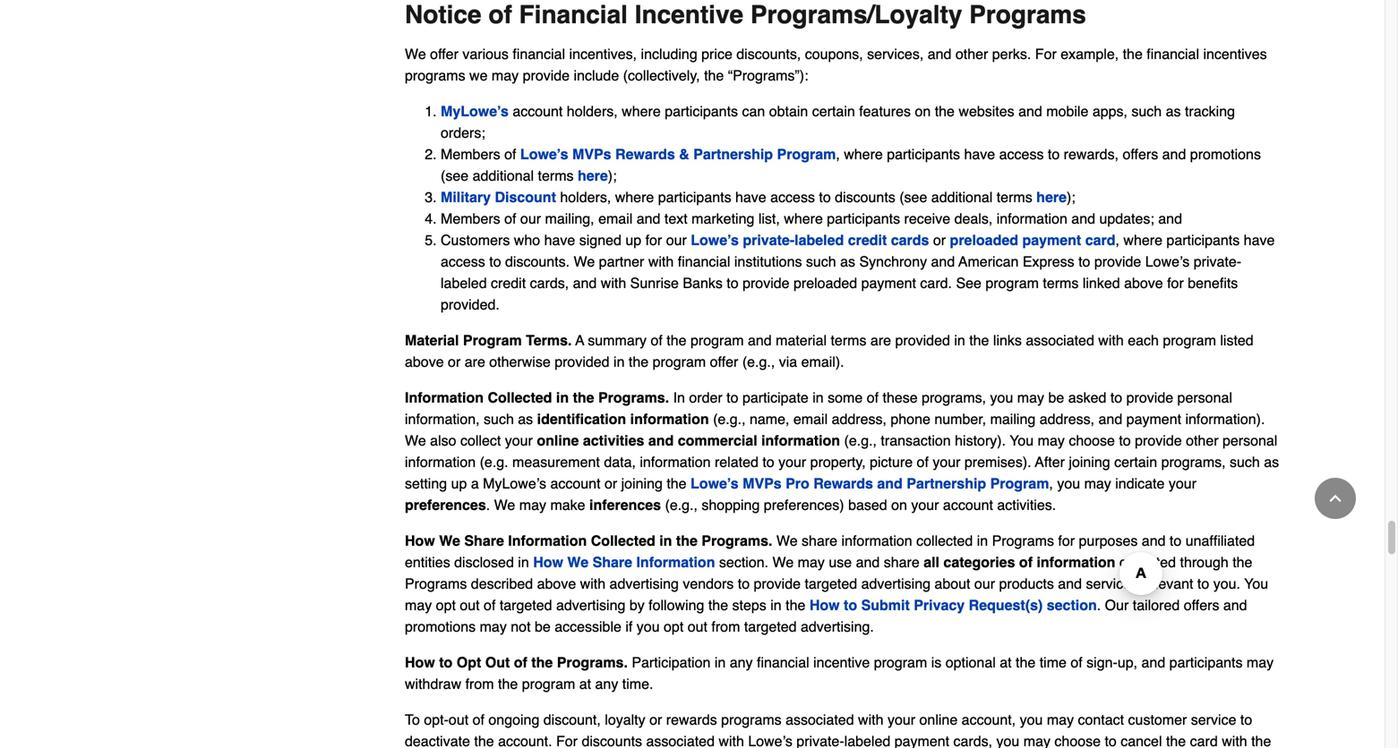 Task type: describe. For each thing, give the bounding box(es) containing it.
how for how we share information collected in the programs.
[[405, 533, 435, 550]]

and inside 'account holders, where participants can obtain certain features on the websites and mobile apps, such as tracking orders;'
[[1019, 103, 1043, 120]]

rewards,
[[1064, 146, 1119, 163]]

(e.g., inside (e.g., name, email address, phone number, mailing address, and payment information). we also collect your
[[713, 411, 746, 428]]

unaffiliated
[[1186, 533, 1255, 550]]

1 horizontal spatial associated
[[786, 712, 854, 729]]

preferences
[[405, 497, 486, 514]]

2 address, from the left
[[1040, 411, 1095, 428]]

from inside participation in any financial incentive program is optional at the time of sign-up, and participants may withdraw from the program at any time.
[[465, 676, 494, 693]]

preferences)
[[764, 497, 844, 514]]

to up linked in the right of the page
[[1079, 253, 1091, 270]]

rewards inside lowe's mvps pro rewards and partnership program , you may indicate your preferences . we may make inferences (e.g., shopping preferences) based on your account activities.
[[814, 476, 873, 492]]

you.
[[1214, 576, 1241, 593]]

inferences
[[590, 497, 661, 514]]

after
[[1035, 454, 1065, 471]]

0 horizontal spatial joining
[[621, 476, 663, 492]]

privacy
[[914, 597, 965, 614]]

information down online activities and commercial information
[[640, 454, 711, 471]]

payment up express
[[1023, 232, 1082, 249]]

to up advertising.
[[844, 597, 858, 614]]

where down here );
[[615, 189, 654, 206]]

the down price
[[704, 67, 724, 84]]

account.
[[498, 734, 552, 749]]

we up entities on the left
[[439, 533, 460, 550]]

deactivate
[[405, 734, 470, 749]]

2 vertical spatial programs.
[[557, 655, 628, 671]]

program up order on the bottom of the page
[[691, 332, 744, 349]]

information collected in the programs.
[[405, 390, 669, 406]]

(e.g., inside the a summary of the program and material terms are provided in the links associated with each program listed above or are otherwise provided in the program offer (e.g., via email).
[[743, 354, 775, 370]]

advertising up submit
[[862, 576, 931, 593]]

(see inside , where participants have access to rewards, offers and promotions (see additional terms
[[441, 167, 469, 184]]

your right the indicate
[[1169, 476, 1197, 492]]

is
[[931, 655, 942, 671]]

online activities and commercial information
[[537, 433, 840, 449]]

0 vertical spatial card
[[1086, 232, 1116, 249]]

provide down institutions
[[743, 275, 790, 292]]

1 horizontal spatial program
[[777, 146, 836, 163]]

email).
[[801, 354, 845, 370]]

the right example,
[[1123, 46, 1143, 62]]

and inside (e.g., name, email address, phone number, mailing address, and payment information). we also collect your
[[1099, 411, 1123, 428]]

preloaded inside where participants have access to discounts. we partner with financial institutions such as synchrony and american express to provide lowe's private- labeled credit cards, and with sunrise banks to provide preloaded payment card. see program terms linked above for benefits provided.
[[794, 275, 858, 292]]

in up the how we share information link
[[660, 533, 672, 550]]

0 vertical spatial collected
[[488, 390, 552, 406]]

0 vertical spatial information
[[405, 390, 484, 406]]

we
[[469, 67, 488, 84]]

0 vertical spatial joining
[[1069, 454, 1111, 471]]

collected inside we share information collected in programs for purposes and to unaffiliated entities disclosed in
[[917, 533, 973, 550]]

1 vertical spatial provided
[[555, 354, 610, 370]]

out inside to opt-out of ongoing discount, loyalty or rewards programs associated with your online account, you may contact customer service to deactivate the account. for discounts associated with lowe's private-labeled payment cards, you may choose to cancel the card with th
[[449, 712, 469, 729]]

access inside military discount holders, where participants have access to discounts (see additional terms here ); members of our mailing, email and text marketing list, where participants receive deals, information and updates; and
[[771, 189, 815, 206]]

program right each
[[1163, 332, 1217, 349]]

in up categories
[[977, 533, 988, 550]]

mvps inside lowe's mvps pro rewards and partnership program , you may indicate your preferences . we may make inferences (e.g., shopping preferences) based on your account activities.
[[743, 476, 782, 492]]

advertising.
[[801, 619, 874, 636]]

with inside the a summary of the program and material terms are provided in the links associated with each program listed above or are otherwise provided in the program offer (e.g., via email).
[[1099, 332, 1124, 349]]

and up card.
[[931, 253, 955, 270]]

incentive
[[635, 0, 744, 29]]

the down summary
[[629, 354, 649, 370]]

(e.g.
[[480, 454, 509, 471]]

you right account,
[[1020, 712, 1043, 729]]

and right updates;
[[1159, 210, 1183, 227]]

sign-
[[1087, 655, 1118, 671]]

email inside (e.g., name, email address, phone number, mailing address, and payment information). we also collect your
[[794, 411, 828, 428]]

discounts inside to opt-out of ongoing discount, loyalty or rewards programs associated with your online account, you may contact customer service to deactivate the account. for discounts associated with lowe's private-labeled payment cards, you may choose to cancel the card with th
[[582, 734, 642, 749]]

1 horizontal spatial credit
[[848, 232, 887, 249]]

disclosed
[[454, 554, 514, 571]]

additional inside military discount holders, where participants have access to discounts (see additional terms here ); members of our mailing, email and text marketing list, where participants receive deals, information and updates; and
[[932, 189, 993, 206]]

how for how to submit privacy request(s) section
[[810, 597, 840, 614]]

to right service
[[1241, 712, 1253, 729]]

and left 'text' on the top left of page
[[637, 210, 661, 227]]

obtain
[[769, 103, 808, 120]]

program up in
[[653, 354, 706, 370]]

identification information
[[537, 411, 709, 428]]

such inside (e.g., transaction history). you may choose to provide other personal information (e.g. measurement data, information related to your property, picture of your premises). after joining certain programs, such as setting up a mylowe's account or joining the
[[1230, 454, 1260, 471]]

of up products
[[1019, 554, 1033, 571]]

the down 'vendors'
[[709, 597, 728, 614]]

use
[[829, 554, 852, 571]]

to down the through
[[1198, 576, 1210, 593]]

out inside . our tailored offers and promotions may not be accessible if you opt out from targeted advertising.
[[688, 619, 708, 636]]

services
[[1086, 576, 1139, 593]]

(e.g., inside (e.g., transaction history). you may choose to provide other personal information (e.g. measurement data, information related to your property, picture of your premises). after joining certain programs, such as setting up a mylowe's account or joining the
[[844, 433, 877, 449]]

how we share information link
[[533, 554, 715, 571]]

private- inside where participants have access to discounts. we partner with financial institutions such as synchrony and american express to provide lowe's private- labeled credit cards, and with sunrise banks to provide preloaded payment card. see program terms linked above for benefits provided.
[[1194, 253, 1242, 270]]

participation
[[632, 655, 711, 671]]

other inside 'we offer various financial incentives, including price discounts, coupons, services, and other perks. for example, the financial incentives programs we may provide include (collectively, the "programs"):'
[[956, 46, 988, 62]]

linked
[[1083, 275, 1120, 292]]

tracking
[[1185, 103, 1235, 120]]

some
[[828, 390, 863, 406]]

0 vertical spatial rewards
[[616, 146, 675, 163]]

of up "various"
[[489, 0, 512, 29]]

in inside participation in any financial incentive program is optional at the time of sign-up, and participants may withdraw from the program at any time.
[[715, 655, 726, 671]]

collect
[[460, 433, 501, 449]]

following
[[649, 597, 705, 614]]

provide inside in order to participate in some of these programs, you may be asked to provide personal information, such as
[[1127, 390, 1174, 406]]

choose inside to opt-out of ongoing discount, loyalty or rewards programs associated with your online account, you may contact customer service to deactivate the account. for discounts associated with lowe's private-labeled payment cards, you may choose to cancel the card with th
[[1055, 734, 1101, 749]]

card.
[[920, 275, 952, 292]]

above inside the a summary of the program and material terms are provided in the links associated with each program listed above or are otherwise provided in the program offer (e.g., via email).
[[405, 354, 444, 370]]

in order to participate in some of these programs, you may be asked to provide personal information, such as
[[405, 390, 1233, 428]]

incentives
[[1204, 46, 1267, 62]]

financial inside where participants have access to discounts. we partner with financial institutions such as synchrony and american express to provide lowe's private- labeled credit cards, and with sunrise banks to provide preloaded payment card. see program terms linked above for benefits provided.
[[678, 253, 731, 270]]

of inside participation in any financial incentive program is optional at the time of sign-up, and participants may withdraw from the program at any time.
[[1071, 655, 1083, 671]]

share for how we share information collected in the programs.
[[464, 533, 504, 550]]

purposes
[[1079, 533, 1138, 550]]

participate
[[743, 390, 809, 406]]

to right related
[[763, 454, 775, 471]]

1 horizontal spatial collected
[[591, 533, 656, 550]]

picture
[[870, 454, 913, 471]]

by
[[630, 597, 645, 614]]

in up described
[[518, 554, 529, 571]]

0 horizontal spatial );
[[608, 167, 617, 184]]

institutions
[[735, 253, 802, 270]]

of inside to opt-out of ongoing discount, loyalty or rewards programs associated with your online account, you may contact customer service to deactivate the account. for discounts associated with lowe's private-labeled payment cards, you may choose to cancel the card with th
[[473, 712, 485, 729]]

we offer various financial incentives, including price discounts, coupons, services, and other perks. for example, the financial incentives programs we may provide include (collectively, the "programs"):
[[405, 46, 1267, 84]]

program left is
[[874, 655, 928, 671]]

0 horizontal spatial associated
[[646, 734, 715, 749]]

participation in any financial incentive program is optional at the time of sign-up, and participants may withdraw from the program at any time.
[[405, 655, 1274, 693]]

as inside 'account holders, where participants can obtain certain features on the websites and mobile apps, such as tracking orders;'
[[1166, 103, 1181, 120]]

customers
[[441, 232, 510, 249]]

lowe's inside to opt-out of ongoing discount, loyalty or rewards programs associated with your online account, you may contact customer service to deactivate the account. for discounts associated with lowe's private-labeled payment cards, you may choose to cancel the card with th
[[748, 734, 793, 749]]

to right order on the bottom of the page
[[727, 390, 739, 406]]

the down ongoing
[[474, 734, 494, 749]]

incentive
[[814, 655, 870, 671]]

you inside . our tailored offers and promotions may not be accessible if you opt out from targeted advertising.
[[637, 619, 660, 636]]

of inside (e.g., transaction history). you may choose to provide other personal information (e.g. measurement data, information related to your property, picture of your premises). after joining certain programs, such as setting up a mylowe's account or joining the
[[917, 454, 929, 471]]

to right asked
[[1111, 390, 1123, 406]]

we inside we share information collected in programs for purposes and to unaffiliated entities disclosed in
[[777, 533, 798, 550]]

partner
[[599, 253, 644, 270]]

from inside . our tailored offers and promotions may not be accessible if you opt out from targeted advertising.
[[712, 619, 740, 636]]

participants inside where participants have access to discounts. we partner with financial institutions such as synchrony and american express to provide lowe's private- labeled credit cards, and with sunrise banks to provide preloaded payment card. see program terms linked above for benefits provided.
[[1167, 232, 1240, 249]]

card inside to opt-out of ongoing discount, loyalty or rewards programs associated with your online account, you may contact customer service to deactivate the account. for discounts associated with lowe's private-labeled payment cards, you may choose to cancel the card with th
[[1190, 734, 1218, 749]]

mobile
[[1047, 103, 1089, 120]]

. our tailored offers and promotions may not be accessible if you opt out from targeted advertising.
[[405, 597, 1248, 636]]

information down in
[[630, 411, 709, 428]]

email inside military discount holders, where participants have access to discounts (see additional terms here ); members of our mailing, email and text marketing list, where participants receive deals, information and updates; and
[[599, 210, 633, 227]]

lowe's mvps rewards & partnership program link
[[520, 146, 836, 163]]

listed
[[1221, 332, 1254, 349]]

your down picture
[[911, 497, 939, 514]]

property,
[[810, 454, 866, 471]]

apps,
[[1093, 103, 1128, 120]]

to inside we share information collected in programs for purposes and to unaffiliated entities disclosed in
[[1170, 533, 1182, 550]]

the left time at the right of page
[[1016, 655, 1036, 671]]

credit inside where participants have access to discounts. we partner with financial institutions such as synchrony and american express to provide lowe's private- labeled credit cards, and with sunrise banks to provide preloaded payment card. see program terms linked above for benefits provided.
[[491, 275, 526, 292]]

0 vertical spatial here link
[[578, 167, 608, 184]]

of up military discount link
[[505, 146, 516, 163]]

how for how to opt out of the programs.
[[405, 655, 435, 671]]

all
[[924, 554, 940, 571]]

we inside (e.g., name, email address, phone number, mailing address, and payment information). we also collect your
[[405, 433, 426, 449]]

and inside 'we offer various financial incentives, including price discounts, coupons, services, and other perks. for example, the financial incentives programs we may provide include (collectively, the "programs"):'
[[928, 46, 952, 62]]

a summary of the program and material terms are provided in the links associated with each program listed above or are otherwise provided in the program offer (e.g., via email).
[[405, 332, 1254, 370]]

our inside collected through the programs described above with advertising vendors to provide targeted advertising about our products and services relevant to you. you may opt out of targeted advertising by following the steps in the
[[975, 576, 995, 593]]

american
[[959, 253, 1019, 270]]

and down signed
[[573, 275, 597, 292]]

have inside military discount holders, where participants have access to discounts (see additional terms here ); members of our mailing, email and text marketing list, where participants receive deals, information and updates; and
[[736, 189, 767, 206]]

collected through the programs described above with advertising vendors to provide targeted advertising about our products and services relevant to you. you may opt out of targeted advertising by following the steps in the
[[405, 554, 1269, 614]]

0 vertical spatial online
[[537, 433, 579, 449]]

request(s)
[[969, 597, 1043, 614]]

0 horizontal spatial at
[[579, 676, 591, 693]]

of inside military discount holders, where participants have access to discounts (see additional terms here ); members of our mailing, email and text marketing list, where participants receive deals, information and updates; and
[[505, 210, 516, 227]]

up,
[[1118, 655, 1138, 671]]

here );
[[578, 167, 621, 184]]

advertising up accessible
[[556, 597, 626, 614]]

material
[[776, 332, 827, 349]]

categories
[[944, 554, 1015, 571]]

features
[[859, 103, 911, 120]]

2 horizontal spatial targeted
[[805, 576, 858, 593]]

1 vertical spatial our
[[666, 232, 687, 249]]

0 vertical spatial programs.
[[598, 390, 669, 406]]

marketing
[[692, 210, 755, 227]]

0 vertical spatial labeled
[[795, 232, 844, 249]]

, inside , where participants have access to rewards, offers and promotions (see additional terms
[[836, 146, 840, 163]]

coupons,
[[805, 46, 863, 62]]

offer inside the a summary of the program and material terms are provided in the links associated with each program listed above or are otherwise provided in the program offer (e.g., via email).
[[710, 354, 739, 370]]

identification
[[537, 411, 626, 428]]

with inside collected through the programs described above with advertising vendors to provide targeted advertising about our products and services relevant to you. you may opt out of targeted advertising by following the steps in the
[[580, 576, 606, 593]]

0 horizontal spatial targeted
[[500, 597, 552, 614]]

loyalty
[[605, 712, 646, 729]]

holders, inside military discount holders, where participants have access to discounts (see additional terms here ); members of our mailing, email and text marketing list, where participants receive deals, information and updates; and
[[560, 189, 611, 206]]

commercial
[[678, 433, 758, 449]]

to up the indicate
[[1119, 433, 1131, 449]]

the down how to opt out of the programs. at the bottom left
[[498, 676, 518, 693]]

measurement
[[513, 454, 600, 471]]

transaction
[[881, 433, 951, 449]]

personal inside (e.g., transaction history). you may choose to provide other personal information (e.g. measurement data, information related to your property, picture of your premises). after joining certain programs, such as setting up a mylowe's account or joining the
[[1223, 433, 1278, 449]]

may inside 'we offer various financial incentives, including price discounts, coupons, services, and other perks. for example, the financial incentives programs we may provide include (collectively, the "programs"):'
[[492, 67, 519, 84]]

0 vertical spatial provided
[[895, 332, 950, 349]]

the down customer
[[1166, 734, 1186, 749]]

the up in
[[667, 332, 687, 349]]

1 horizontal spatial any
[[730, 655, 753, 671]]

1 vertical spatial programs.
[[702, 533, 773, 550]]

cancel
[[1121, 734, 1162, 749]]

also
[[430, 433, 456, 449]]

to left opt
[[439, 655, 453, 671]]

entities
[[405, 554, 450, 571]]

where participants have access to discounts. we partner with financial institutions such as synchrony and american express to provide lowe's private- labeled credit cards, and with sunrise banks to provide preloaded payment card. see program terms linked above for benefits provided.
[[441, 232, 1275, 313]]

financial down financial
[[513, 46, 565, 62]]

in up 'identification'
[[556, 390, 569, 406]]

0 horizontal spatial program
[[463, 332, 522, 349]]

certain inside (e.g., transaction history). you may choose to provide other personal information (e.g. measurement data, information related to your property, picture of your premises). after joining certain programs, such as setting up a mylowe's account or joining the
[[1115, 454, 1158, 471]]

1 members from the top
[[441, 146, 501, 163]]

and right use
[[856, 554, 880, 571]]

terms inside the a summary of the program and material terms are provided in the links associated with each program listed above or are otherwise provided in the program offer (e.g., via email).
[[831, 332, 867, 349]]

in down summary
[[614, 354, 625, 370]]

lowe's inside where participants have access to discounts. we partner with financial institutions such as synchrony and american express to provide lowe's private- labeled credit cards, and with sunrise banks to provide preloaded payment card. see program terms linked above for benefits provided.
[[1146, 253, 1190, 270]]

0 vertical spatial up
[[626, 232, 642, 249]]

, where participants have access to rewards, offers and promotions (see additional terms
[[441, 146, 1261, 184]]

price
[[702, 46, 733, 62]]

1 vertical spatial ,
[[1116, 232, 1120, 249]]

payment inside where participants have access to discounts. we partner with financial institutions such as synchrony and american express to provide lowe's private- labeled credit cards, and with sunrise banks to provide preloaded payment card. see program terms linked above for benefits provided.
[[862, 275, 916, 292]]

and left updates;
[[1072, 210, 1096, 227]]

how for how we share information section. we may use and share all categories of information
[[533, 554, 563, 571]]

each
[[1128, 332, 1159, 349]]

the right out
[[532, 655, 553, 671]]

where up lowe's private-labeled credit cards link
[[784, 210, 823, 227]]

be inside . our tailored offers and promotions may not be accessible if you opt out from targeted advertising.
[[535, 619, 551, 636]]

(see inside military discount holders, where participants have access to discounts (see additional terms here ); members of our mailing, email and text marketing list, where participants receive deals, information and updates; and
[[900, 189, 928, 206]]

advertising up by
[[610, 576, 679, 593]]

discount
[[495, 189, 556, 206]]

we down the how we share information collected in the programs.
[[567, 554, 589, 571]]

associated inside the a summary of the program and material terms are provided in the links associated with each program listed above or are otherwise provided in the program offer (e.g., via email).
[[1026, 332, 1095, 349]]

1 vertical spatial share
[[884, 554, 920, 571]]

choose inside (e.g., transaction history). you may choose to provide other personal information (e.g. measurement data, information related to your property, picture of your premises). after joining certain programs, such as setting up a mylowe's account or joining the
[[1069, 433, 1115, 449]]

programs, inside (e.g., transaction history). you may choose to provide other personal information (e.g. measurement data, information related to your property, picture of your premises). after joining certain programs, such as setting up a mylowe's account or joining the
[[1162, 454, 1226, 471]]

number,
[[935, 411, 987, 428]]

information down purposes
[[1037, 554, 1116, 571]]

asked
[[1069, 390, 1107, 406]]

program inside where participants have access to discounts. we partner with financial institutions such as synchrony and american express to provide lowe's private- labeled credit cards, and with sunrise banks to provide preloaded payment card. see program terms linked above for benefits provided.
[[986, 275, 1039, 292]]

we inside 'we offer various financial incentives, including price discounts, coupons, services, and other perks. for example, the financial incentives programs we may provide include (collectively, the "programs"):'
[[405, 46, 426, 62]]

programs inside collected through the programs described above with advertising vendors to provide targeted advertising about our products and services relevant to you. you may opt out of targeted advertising by following the steps in the
[[405, 576, 467, 593]]

section.
[[719, 554, 769, 571]]

in inside collected through the programs described above with advertising vendors to provide targeted advertising about our products and services relevant to you. you may opt out of targeted advertising by following the steps in the
[[771, 597, 782, 614]]

if
[[626, 619, 633, 636]]

to inside , where participants have access to rewards, offers and promotions (see additional terms
[[1048, 146, 1060, 163]]

to down customers
[[489, 253, 501, 270]]

to down section.
[[738, 576, 750, 593]]

here inside military discount holders, where participants have access to discounts (see additional terms here ); members of our mailing, email and text marketing list, where participants receive deals, information and updates; and
[[1037, 189, 1067, 206]]

. inside . our tailored offers and promotions may not be accessible if you opt out from targeted advertising.
[[1097, 597, 1101, 614]]

notice
[[405, 0, 482, 29]]

information for how we share information collected in the programs.
[[508, 533, 587, 550]]

activities.
[[997, 497, 1056, 514]]

your up pro
[[779, 454, 807, 471]]

private- inside to opt-out of ongoing discount, loyalty or rewards programs associated with your online account, you may contact customer service to deactivate the account. for discounts associated with lowe's private-labeled payment cards, you may choose to cancel the card with th
[[797, 734, 845, 749]]

programs for in
[[992, 533, 1054, 550]]

of right out
[[514, 655, 528, 671]]

you down account,
[[997, 734, 1020, 749]]

the up you.
[[1233, 554, 1253, 571]]

1 horizontal spatial here link
[[1037, 189, 1067, 206]]

the up 'vendors'
[[676, 533, 698, 550]]

0 vertical spatial mvps
[[572, 146, 612, 163]]

information down also
[[405, 454, 476, 471]]

financial inside participation in any financial incentive program is optional at the time of sign-up, and participants may withdraw from the program at any time.
[[757, 655, 810, 671]]

links
[[993, 332, 1022, 349]]

we inside lowe's mvps pro rewards and partnership program , you may indicate your preferences . we may make inferences (e.g., shopping preferences) based on your account activities.
[[494, 497, 515, 514]]

and inside participation in any financial incentive program is optional at the time of sign-up, and participants may withdraw from the program at any time.
[[1142, 655, 1166, 671]]

scroll to top element
[[1315, 478, 1356, 520]]

, inside lowe's mvps pro rewards and partnership program , you may indicate your preferences . we may make inferences (e.g., shopping preferences) based on your account activities.
[[1049, 476, 1053, 492]]

various
[[463, 46, 509, 62]]

to down contact
[[1105, 734, 1117, 749]]

in left links
[[954, 332, 966, 349]]

mailing
[[990, 411, 1036, 428]]

0 horizontal spatial private-
[[743, 232, 795, 249]]

perks.
[[992, 46, 1031, 62]]

0 vertical spatial mylowe's
[[441, 103, 509, 120]]

up inside (e.g., transaction history). you may choose to provide other personal information (e.g. measurement data, information related to your property, picture of your premises). after joining certain programs, such as setting up a mylowe's account or joining the
[[451, 476, 467, 492]]

your down transaction
[[933, 454, 961, 471]]

we right section.
[[773, 554, 794, 571]]

and down identification information
[[648, 433, 674, 449]]



Task type: locate. For each thing, give the bounding box(es) containing it.
1 vertical spatial labeled
[[441, 275, 487, 292]]

provide inside 'we offer various financial incentives, including price discounts, coupons, services, and other perks. for example, the financial incentives programs we may provide include (collectively, the "programs"):'
[[523, 67, 570, 84]]

); down rewards,
[[1067, 189, 1076, 206]]

1 vertical spatial collected
[[1120, 554, 1176, 571]]

example,
[[1061, 46, 1119, 62]]

or right loyalty
[[650, 712, 662, 729]]

your inside to opt-out of ongoing discount, loyalty or rewards programs associated with your online account, you may contact customer service to deactivate the account. for discounts associated with lowe's private-labeled payment cards, you may choose to cancel the card with th
[[888, 712, 916, 729]]

1 vertical spatial holders,
[[560, 189, 611, 206]]

pro
[[786, 476, 810, 492]]

our up who
[[520, 210, 541, 227]]

0 vertical spatial for
[[1035, 46, 1057, 62]]

ongoing
[[489, 712, 540, 729]]

(e.g., left via
[[743, 354, 775, 370]]

1 horizontal spatial for
[[1035, 46, 1057, 62]]

0 horizontal spatial .
[[486, 497, 490, 514]]

cards, down the discounts.
[[530, 275, 569, 292]]

labeled inside to opt-out of ongoing discount, loyalty or rewards programs associated with your online account, you may contact customer service to deactivate the account. for discounts associated with lowe's private-labeled payment cards, you may choose to cancel the card with th
[[845, 734, 891, 749]]

activities
[[583, 433, 644, 449]]

of down transaction
[[917, 454, 929, 471]]

information for how we share information section. we may use and share all categories of information
[[637, 554, 715, 571]]

mylowe's inside (e.g., transaction history). you may choose to provide other personal information (e.g. measurement data, information related to your property, picture of your premises). after joining certain programs, such as setting up a mylowe's account or joining the
[[483, 476, 547, 492]]

to right banks
[[727, 275, 739, 292]]

2 vertical spatial out
[[449, 712, 469, 729]]

your inside (e.g., name, email address, phone number, mailing address, and payment information). we also collect your
[[505, 433, 533, 449]]

payment
[[1023, 232, 1082, 249], [862, 275, 916, 292], [1127, 411, 1182, 428], [895, 734, 950, 749]]

can
[[742, 103, 765, 120]]

members down orders;
[[441, 146, 501, 163]]

1 vertical spatial programs,
[[1162, 454, 1226, 471]]

a
[[576, 332, 584, 349]]

information inside military discount holders, where participants have access to discounts (see additional terms here ); members of our mailing, email and text marketing list, where participants receive deals, information and updates; and
[[997, 210, 1068, 227]]

or inside (e.g., transaction history). you may choose to provide other personal information (e.g. measurement data, information related to your property, picture of your premises). after joining certain programs, such as setting up a mylowe's account or joining the
[[605, 476, 617, 492]]

0 horizontal spatial opt
[[436, 597, 456, 614]]

promotions up opt
[[405, 619, 476, 636]]

1 address, from the left
[[832, 411, 887, 428]]

programs.
[[598, 390, 669, 406], [702, 533, 773, 550], [557, 655, 628, 671]]

0 horizontal spatial share
[[802, 533, 838, 550]]

you down after on the right of page
[[1057, 476, 1081, 492]]

additional
[[473, 167, 534, 184], [932, 189, 993, 206]]

described
[[471, 576, 533, 593]]

0 vertical spatial access
[[1000, 146, 1044, 163]]

account
[[513, 103, 563, 120], [551, 476, 601, 492], [943, 497, 994, 514]]

2 horizontal spatial associated
[[1026, 332, 1095, 349]]

to opt-out of ongoing discount, loyalty or rewards programs associated with your online account, you may contact customer service to deactivate the account. for discounts associated with lowe's private-labeled payment cards, you may choose to cancel the card with th
[[405, 712, 1280, 749]]

(e.g., up property,
[[844, 433, 877, 449]]

1 horizontal spatial );
[[1067, 189, 1076, 206]]

provide left include
[[523, 67, 570, 84]]

program down how to opt out of the programs. at the bottom left
[[522, 676, 575, 693]]

of inside the a summary of the program and material terms are provided in the links associated with each program listed above or are otherwise provided in the program offer (e.g., via email).
[[651, 332, 663, 349]]

how up entities on the left
[[405, 533, 435, 550]]

have inside where participants have access to discounts. we partner with financial institutions such as synchrony and american express to provide lowe's private- labeled credit cards, and with sunrise banks to provide preloaded payment card. see program terms linked above for benefits provided.
[[1244, 232, 1275, 249]]

programs inside 'we offer various financial incentives, including price discounts, coupons, services, and other perks. for example, the financial incentives programs we may provide include (collectively, the "programs"):'
[[405, 67, 465, 84]]

participants inside , where participants have access to rewards, offers and promotions (see additional terms
[[887, 146, 960, 163]]

submit
[[861, 597, 910, 614]]

targeted inside . our tailored offers and promotions may not be accessible if you opt out from targeted advertising.
[[744, 619, 797, 636]]

or down data,
[[605, 476, 617, 492]]

0 horizontal spatial email
[[599, 210, 633, 227]]

premises).
[[965, 454, 1032, 471]]

programs, inside in order to participate in some of these programs, you may be asked to provide personal information, such as
[[922, 390, 986, 406]]

where inside , where participants have access to rewards, offers and promotions (see additional terms
[[844, 146, 883, 163]]

0 vertical spatial program
[[777, 146, 836, 163]]

(e.g., inside lowe's mvps pro rewards and partnership program , you may indicate your preferences . we may make inferences (e.g., shopping preferences) based on your account activities.
[[665, 497, 698, 514]]

opt
[[436, 597, 456, 614], [664, 619, 684, 636]]

0 vertical spatial programs,
[[922, 390, 986, 406]]

financial left incentive
[[757, 655, 810, 671]]

members down the military
[[441, 210, 501, 227]]

0 horizontal spatial are
[[465, 354, 485, 370]]

for left purposes
[[1058, 533, 1075, 550]]

for inside we share information collected in programs for purposes and to unaffiliated entities disclosed in
[[1058, 533, 1075, 550]]

where inside 'account holders, where participants can obtain certain features on the websites and mobile apps, such as tracking orders;'
[[622, 103, 661, 120]]

0 vertical spatial private-
[[743, 232, 795, 249]]

1 vertical spatial above
[[405, 354, 444, 370]]

may inside (e.g., transaction history). you may choose to provide other personal information (e.g. measurement data, information related to your property, picture of your premises). after joining certain programs, such as setting up a mylowe's account or joining the
[[1038, 433, 1065, 449]]

account,
[[962, 712, 1016, 729]]

0 vertical spatial personal
[[1178, 390, 1233, 406]]

1 horizontal spatial other
[[1186, 433, 1219, 449]]

2 horizontal spatial above
[[1124, 275, 1163, 292]]

services,
[[867, 46, 924, 62]]

be left asked
[[1049, 390, 1065, 406]]

programs
[[970, 0, 1087, 29], [992, 533, 1054, 550], [405, 576, 467, 593]]

orders;
[[441, 124, 485, 141]]

account inside (e.g., transaction history). you may choose to provide other personal information (e.g. measurement data, information related to your property, picture of your premises). after joining certain programs, such as setting up a mylowe's account or joining the
[[551, 476, 601, 492]]

1 vertical spatial for
[[1167, 275, 1184, 292]]

); down members of lowe's mvps rewards & partnership program
[[608, 167, 617, 184]]

signed
[[579, 232, 622, 249]]

access down customers
[[441, 253, 485, 270]]

1 horizontal spatial collected
[[1120, 554, 1176, 571]]

1 horizontal spatial be
[[1049, 390, 1065, 406]]

1 vertical spatial out
[[688, 619, 708, 636]]

0 vertical spatial other
[[956, 46, 988, 62]]

provided.
[[441, 296, 500, 313]]

0 vertical spatial additional
[[473, 167, 534, 184]]

or
[[933, 232, 946, 249], [448, 354, 461, 370], [605, 476, 617, 492], [650, 712, 662, 729]]

associated down participation in any financial incentive program is optional at the time of sign-up, and participants may withdraw from the program at any time.
[[786, 712, 854, 729]]

0 vertical spatial at
[[1000, 655, 1012, 671]]

labeled
[[795, 232, 844, 249], [441, 275, 487, 292], [845, 734, 891, 749]]

1 vertical spatial personal
[[1223, 433, 1278, 449]]

0 vertical spatial (see
[[441, 167, 469, 184]]

0 horizontal spatial collected
[[917, 533, 973, 550]]

accessible
[[555, 619, 622, 636]]

program
[[777, 146, 836, 163], [463, 332, 522, 349], [991, 476, 1049, 492]]

steps
[[732, 597, 767, 614]]

email
[[599, 210, 633, 227], [794, 411, 828, 428]]

online inside to opt-out of ongoing discount, loyalty or rewards programs associated with your online account, you may contact customer service to deactivate the account. for discounts associated with lowe's private-labeled payment cards, you may choose to cancel the card with th
[[920, 712, 958, 729]]

above inside collected through the programs described above with advertising vendors to provide targeted advertising about our products and services relevant to you. you may opt out of targeted advertising by following the steps in the
[[537, 576, 576, 593]]

0 horizontal spatial offer
[[430, 46, 459, 62]]

and inside collected through the programs described above with advertising vendors to provide targeted advertising about our products and services relevant to you. you may opt out of targeted advertising by following the steps in the
[[1058, 576, 1082, 593]]

are up these
[[871, 332, 891, 349]]

offers inside . our tailored offers and promotions may not be accessible if you opt out from targeted advertising.
[[1184, 597, 1220, 614]]

partnership inside lowe's mvps pro rewards and partnership program , you may indicate your preferences . we may make inferences (e.g., shopping preferences) based on your account activities.
[[907, 476, 987, 492]]

or inside the a summary of the program and material terms are provided in the links associated with each program listed above or are otherwise provided in the program offer (e.g., via email).
[[448, 354, 461, 370]]

preloaded up american
[[950, 232, 1019, 249]]

about
[[935, 576, 971, 593]]

participants inside participation in any financial incentive program is optional at the time of sign-up, and participants may withdraw from the program at any time.
[[1170, 655, 1243, 671]]

participants up 'text' on the top left of page
[[658, 189, 732, 206]]

in left some
[[813, 390, 824, 406]]

0 horizontal spatial partnership
[[694, 146, 773, 163]]

&
[[679, 146, 690, 163]]

terms up email).
[[831, 332, 867, 349]]

information).
[[1186, 411, 1265, 428]]

0 horizontal spatial be
[[535, 619, 551, 636]]

in
[[673, 390, 685, 406]]

such down information).
[[1230, 454, 1260, 471]]

1 vertical spatial here link
[[1037, 189, 1067, 206]]

0 vertical spatial our
[[520, 210, 541, 227]]

programs,
[[922, 390, 986, 406], [1162, 454, 1226, 471]]

1 horizontal spatial certain
[[1115, 454, 1158, 471]]

provide up linked in the right of the page
[[1095, 253, 1142, 270]]

1 horizontal spatial partnership
[[907, 476, 987, 492]]

rewards
[[616, 146, 675, 163], [814, 476, 873, 492]]

1 vertical spatial joining
[[621, 476, 663, 492]]

advertising
[[610, 576, 679, 593], [862, 576, 931, 593], [556, 597, 626, 614]]

in inside in order to participate in some of these programs, you may be asked to provide personal information, such as
[[813, 390, 824, 406]]

1 horizontal spatial address,
[[1040, 411, 1095, 428]]

the left websites
[[935, 103, 955, 120]]

1 horizontal spatial on
[[915, 103, 931, 120]]

list,
[[759, 210, 780, 227]]

programs for programs/loyalty
[[970, 0, 1087, 29]]

joining up inferences
[[621, 476, 663, 492]]

for up the sunrise
[[646, 232, 662, 249]]

labeled up provided.
[[441, 275, 487, 292]]

for inside to opt-out of ongoing discount, loyalty or rewards programs associated with your online account, you may contact customer service to deactivate the account. for discounts associated with lowe's private-labeled payment cards, you may choose to cancel the card with th
[[556, 734, 578, 749]]

1 vertical spatial (see
[[900, 189, 928, 206]]

we inside where participants have access to discounts. we partner with financial institutions such as synchrony and american express to provide lowe's private- labeled credit cards, and with sunrise banks to provide preloaded payment card. see program terms linked above for benefits provided.
[[574, 253, 595, 270]]

military discount link
[[441, 189, 560, 206]]

our
[[1105, 597, 1129, 614]]

0 vertical spatial partnership
[[694, 146, 773, 163]]

2 horizontal spatial for
[[1167, 275, 1184, 292]]

any down steps
[[730, 655, 753, 671]]

opt-
[[424, 712, 449, 729]]

private-
[[743, 232, 795, 249], [1194, 253, 1242, 270], [797, 734, 845, 749]]

be inside in order to participate in some of these programs, you may be asked to provide personal information, such as
[[1049, 390, 1065, 406]]

and down asked
[[1099, 411, 1123, 428]]

mailing,
[[545, 210, 595, 227]]

and inside . our tailored offers and promotions may not be accessible if you opt out from targeted advertising.
[[1224, 597, 1248, 614]]

access
[[1000, 146, 1044, 163], [771, 189, 815, 206], [441, 253, 485, 270]]

and right services,
[[928, 46, 952, 62]]

above inside where participants have access to discounts. we partner with financial institutions such as synchrony and american express to provide lowe's private- labeled credit cards, and with sunrise banks to provide preloaded payment card. see program terms linked above for benefits provided.
[[1124, 275, 1163, 292]]

2 members from the top
[[441, 210, 501, 227]]

promotions down tracking
[[1190, 146, 1261, 163]]

to
[[405, 712, 420, 729]]

terms down express
[[1043, 275, 1079, 292]]

here link
[[578, 167, 608, 184], [1037, 189, 1067, 206]]

0 horizontal spatial above
[[405, 354, 444, 370]]

joining
[[1069, 454, 1111, 471], [621, 476, 663, 492]]

information up 'vendors'
[[637, 554, 715, 571]]

as down lowe's private-labeled credit cards link
[[840, 253, 856, 270]]

here up the preloaded payment card link on the right top of page
[[1037, 189, 1067, 206]]

you inside in order to participate in some of these programs, you may be asked to provide personal information, such as
[[990, 390, 1014, 406]]

promotions inside , where participants have access to rewards, offers and promotions (see additional terms
[[1190, 146, 1261, 163]]

0 horizontal spatial other
[[956, 46, 988, 62]]

1 vertical spatial be
[[535, 619, 551, 636]]

text
[[665, 210, 688, 227]]

programs right rewards
[[721, 712, 782, 729]]

1 horizontal spatial provided
[[895, 332, 950, 349]]

of right summary
[[651, 332, 663, 349]]

share for how we share information section. we may use and share all categories of information
[[593, 554, 633, 571]]

how up advertising.
[[810, 597, 840, 614]]

opt inside collected through the programs described above with advertising vendors to provide targeted advertising about our products and services relevant to you. you may opt out of targeted advertising by following the steps in the
[[436, 597, 456, 614]]

the left links
[[970, 332, 989, 349]]

0 vertical spatial for
[[646, 232, 662, 249]]

0 horizontal spatial you
[[1010, 433, 1034, 449]]

programs. up identification information
[[598, 390, 669, 406]]

lowe's inside lowe's mvps pro rewards and partnership program , you may indicate your preferences . we may make inferences (e.g., shopping preferences) based on your account activities.
[[691, 476, 739, 492]]

0 vertical spatial certain
[[812, 103, 855, 120]]

on inside 'account holders, where participants can obtain certain features on the websites and mobile apps, such as tracking orders;'
[[915, 103, 931, 120]]

at right optional
[[1000, 655, 1012, 671]]

online
[[537, 433, 579, 449], [920, 712, 958, 729]]

0 vertical spatial holders,
[[567, 103, 618, 120]]

or down receive
[[933, 232, 946, 249]]

certain inside 'account holders, where participants can obtain certain features on the websites and mobile apps, such as tracking orders;'
[[812, 103, 855, 120]]

2 vertical spatial for
[[1058, 533, 1075, 550]]

1 vertical spatial programs
[[992, 533, 1054, 550]]

account right mylowe's link
[[513, 103, 563, 120]]

terms
[[538, 167, 574, 184], [997, 189, 1033, 206], [1043, 275, 1079, 292], [831, 332, 867, 349]]

how to submit privacy request(s) section
[[810, 597, 1097, 614]]

1 horizontal spatial online
[[920, 712, 958, 729]]

financial left incentives
[[1147, 46, 1200, 62]]

collected up relevant
[[1120, 554, 1176, 571]]

the
[[1123, 46, 1143, 62], [704, 67, 724, 84], [935, 103, 955, 120], [667, 332, 687, 349], [970, 332, 989, 349], [629, 354, 649, 370], [573, 390, 594, 406], [667, 476, 687, 492], [676, 533, 698, 550], [1233, 554, 1253, 571], [709, 597, 728, 614], [786, 597, 806, 614], [532, 655, 553, 671], [1016, 655, 1036, 671], [498, 676, 518, 693], [474, 734, 494, 749], [1166, 734, 1186, 749]]

address,
[[832, 411, 887, 428], [1040, 411, 1095, 428]]

such down lowe's private-labeled credit cards link
[[806, 253, 837, 270]]

how
[[405, 533, 435, 550], [533, 554, 563, 571], [810, 597, 840, 614], [405, 655, 435, 671]]

2 vertical spatial our
[[975, 576, 995, 593]]

1 horizontal spatial access
[[771, 189, 815, 206]]

opt down following at the bottom of the page
[[664, 619, 684, 636]]

offers inside , where participants have access to rewards, offers and promotions (see additional terms
[[1123, 146, 1159, 163]]

1 horizontal spatial offers
[[1184, 597, 1220, 614]]

0 vertical spatial offers
[[1123, 146, 1159, 163]]

1 horizontal spatial email
[[794, 411, 828, 428]]

access up list,
[[771, 189, 815, 206]]

1 vertical spatial online
[[920, 712, 958, 729]]

(see up the military
[[441, 167, 469, 184]]

partnership
[[694, 146, 773, 163], [907, 476, 987, 492]]

. left our
[[1097, 597, 1101, 614]]

chevron up image
[[1327, 490, 1345, 508]]

cards,
[[530, 275, 569, 292], [954, 734, 993, 749]]

1 horizontal spatial are
[[871, 332, 891, 349]]

may inside participation in any financial incentive program is optional at the time of sign-up, and participants may withdraw from the program at any time.
[[1247, 655, 1274, 671]]

2 vertical spatial information
[[637, 554, 715, 571]]

1 horizontal spatial programs,
[[1162, 454, 1226, 471]]

you inside collected through the programs described above with advertising vendors to provide targeted advertising about our products and services relevant to you. you may opt out of targeted advertising by following the steps in the
[[1245, 576, 1269, 593]]

tailored
[[1133, 597, 1180, 614]]

0 horizontal spatial preloaded
[[794, 275, 858, 292]]

and inside we share information collected in programs for purposes and to unaffiliated entities disclosed in
[[1142, 533, 1166, 550]]

0 vertical spatial programs
[[970, 0, 1087, 29]]

certain right obtain
[[812, 103, 855, 120]]

additional inside , where participants have access to rewards, offers and promotions (see additional terms
[[473, 167, 534, 184]]

personal up information).
[[1178, 390, 1233, 406]]

of inside in order to participate in some of these programs, you may be asked to provide personal information, such as
[[867, 390, 879, 406]]

2 vertical spatial above
[[537, 576, 576, 593]]

payment down is
[[895, 734, 950, 749]]

and inside , where participants have access to rewards, offers and promotions (see additional terms
[[1163, 146, 1186, 163]]

1 horizontal spatial ,
[[1049, 476, 1053, 492]]

name,
[[750, 411, 790, 428]]

as inside where participants have access to discounts. we partner with financial institutions such as synchrony and american express to provide lowe's private- labeled credit cards, and with sunrise banks to provide preloaded payment card. see program terms linked above for benefits provided.
[[840, 253, 856, 270]]

service
[[1191, 712, 1237, 729]]

financial
[[513, 46, 565, 62], [1147, 46, 1200, 62], [678, 253, 731, 270], [757, 655, 810, 671]]

1 vertical spatial any
[[595, 676, 618, 693]]

program inside lowe's mvps pro rewards and partnership program , you may indicate your preferences . we may make inferences (e.g., shopping preferences) based on your account activities.
[[991, 476, 1049, 492]]

information down based
[[842, 533, 913, 550]]

where inside where participants have access to discounts. we partner with financial institutions such as synchrony and american express to provide lowe's private- labeled credit cards, and with sunrise banks to provide preloaded payment card. see program terms linked above for benefits provided.
[[1124, 232, 1163, 249]]

you inside lowe's mvps pro rewards and partnership program , you may indicate your preferences . we may make inferences (e.g., shopping preferences) based on your account activities.
[[1057, 476, 1081, 492]]

access inside where participants have access to discounts. we partner with financial institutions such as synchrony and american express to provide lowe's private- labeled credit cards, and with sunrise banks to provide preloaded payment card. see program terms linked above for benefits provided.
[[441, 253, 485, 270]]

0 vertical spatial members
[[441, 146, 501, 163]]

you right you.
[[1245, 576, 1269, 593]]

have
[[964, 146, 996, 163], [736, 189, 767, 206], [544, 232, 575, 249], [1244, 232, 1275, 249]]

payment down synchrony
[[862, 275, 916, 292]]

terms inside where participants have access to discounts. we partner with financial institutions such as synchrony and american express to provide lowe's private- labeled credit cards, and with sunrise banks to provide preloaded payment card. see program terms linked above for benefits provided.
[[1043, 275, 1079, 292]]

based
[[848, 497, 888, 514]]

and down tracking
[[1163, 146, 1186, 163]]

0 horizontal spatial card
[[1086, 232, 1116, 249]]

0 horizontal spatial credit
[[491, 275, 526, 292]]

to inside military discount holders, where participants have access to discounts (see additional terms here ); members of our mailing, email and text marketing list, where participants receive deals, information and updates; and
[[819, 189, 831, 206]]

1 horizontal spatial joining
[[1069, 454, 1111, 471]]

0 vertical spatial credit
[[848, 232, 887, 249]]

have inside , where participants have access to rewards, offers and promotions (see additional terms
[[964, 146, 996, 163]]

participants up benefits
[[1167, 232, 1240, 249]]

,
[[836, 146, 840, 163], [1116, 232, 1120, 249], [1049, 476, 1053, 492]]

0 horizontal spatial any
[[595, 676, 618, 693]]

information
[[997, 210, 1068, 227], [630, 411, 709, 428], [762, 433, 840, 449], [405, 454, 476, 471], [640, 454, 711, 471], [842, 533, 913, 550], [1037, 554, 1116, 571]]

. inside lowe's mvps pro rewards and partnership program , you may indicate your preferences . we may make inferences (e.g., shopping preferences) based on your account activities.
[[486, 497, 490, 514]]

2 vertical spatial account
[[943, 497, 994, 514]]

0 vertical spatial targeted
[[805, 576, 858, 593]]

information,
[[405, 411, 480, 428]]

1 horizontal spatial targeted
[[744, 619, 797, 636]]

0 horizontal spatial information
[[405, 390, 484, 406]]

partnership down can
[[694, 146, 773, 163]]

holders, down include
[[567, 103, 618, 120]]

of down described
[[484, 597, 496, 614]]

any
[[730, 655, 753, 671], [595, 676, 618, 693]]

1 horizontal spatial additional
[[932, 189, 993, 206]]

offer down notice on the top of page
[[430, 46, 459, 62]]

provide up steps
[[754, 576, 801, 593]]

these
[[883, 390, 918, 406]]

out down described
[[460, 597, 480, 614]]

for inside where participants have access to discounts. we partner with financial institutions such as synchrony and american express to provide lowe's private- labeled credit cards, and with sunrise banks to provide preloaded payment card. see program terms linked above for benefits provided.
[[1167, 275, 1184, 292]]

terms inside , where participants have access to rewards, offers and promotions (see additional terms
[[538, 167, 574, 184]]

other inside (e.g., transaction history). you may choose to provide other personal information (e.g. measurement data, information related to your property, picture of your premises). after joining certain programs, such as setting up a mylowe's account or joining the
[[1186, 433, 1219, 449]]

the inside (e.g., transaction history). you may choose to provide other personal information (e.g. measurement data, information related to your property, picture of your premises). after joining certain programs, such as setting up a mylowe's account or joining the
[[667, 476, 687, 492]]

program down 'account holders, where participants can obtain certain features on the websites and mobile apps, such as tracking orders;' on the top of the page
[[777, 146, 836, 163]]

1 horizontal spatial rewards
[[814, 476, 873, 492]]

programs. up section.
[[702, 533, 773, 550]]

information down in order to participate in some of these programs, you may be asked to provide personal information, such as
[[762, 433, 840, 449]]

0 vertical spatial preloaded
[[950, 232, 1019, 249]]

may inside collected through the programs described above with advertising vendors to provide targeted advertising about our products and services relevant to you. you may opt out of targeted advertising by following the steps in the
[[405, 597, 432, 614]]

0 vertical spatial choose
[[1069, 433, 1115, 449]]

time.
[[622, 676, 654, 693]]

lowe's mvps pro rewards and partnership program link
[[691, 476, 1049, 492]]

1 horizontal spatial promotions
[[1190, 146, 1261, 163]]

mylowe's link
[[441, 103, 509, 120]]

cards, inside to opt-out of ongoing discount, loyalty or rewards programs associated with your online account, you may contact customer service to deactivate the account. for discounts associated with lowe's private-labeled payment cards, you may choose to cancel the card with th
[[954, 734, 993, 749]]

payment inside to opt-out of ongoing discount, loyalty or rewards programs associated with your online account, you may contact customer service to deactivate the account. for discounts associated with lowe's private-labeled payment cards, you may choose to cancel the card with th
[[895, 734, 950, 749]]

the right steps
[[786, 597, 806, 614]]

other left perks.
[[956, 46, 988, 62]]

the up 'identification'
[[573, 390, 594, 406]]

0 vertical spatial here
[[578, 167, 608, 184]]

opt inside . our tailored offers and promotions may not be accessible if you opt out from targeted advertising.
[[664, 619, 684, 636]]

cards
[[891, 232, 929, 249]]

provided down card.
[[895, 332, 950, 349]]

0 horizontal spatial programs
[[405, 67, 465, 84]]

share
[[802, 533, 838, 550], [884, 554, 920, 571]]

discounts inside military discount holders, where participants have access to discounts (see additional terms here ); members of our mailing, email and text marketing list, where participants receive deals, information and updates; and
[[835, 189, 896, 206]]

1 vertical spatial rewards
[[814, 476, 873, 492]]

share inside we share information collected in programs for purposes and to unaffiliated entities disclosed in
[[802, 533, 838, 550]]

participants inside 'account holders, where participants can obtain certain features on the websites and mobile apps, such as tracking orders;'
[[665, 103, 738, 120]]

we down signed
[[574, 253, 595, 270]]

benefits
[[1188, 275, 1238, 292]]

0 vertical spatial any
[[730, 655, 753, 671]]

where down updates;
[[1124, 232, 1163, 249]]

2 horizontal spatial program
[[991, 476, 1049, 492]]

via
[[779, 354, 798, 370]]

data,
[[604, 454, 636, 471]]

up up partner
[[626, 232, 642, 249]]

participants up cards
[[827, 210, 900, 227]]

mvps up here );
[[572, 146, 612, 163]]

, down updates;
[[1116, 232, 1120, 249]]

holders, down here );
[[560, 189, 611, 206]]

access inside , where participants have access to rewards, offers and promotions (see additional terms
[[1000, 146, 1044, 163]]

from
[[712, 619, 740, 636], [465, 676, 494, 693]]

0 horizontal spatial cards,
[[530, 275, 569, 292]]

2 vertical spatial access
[[441, 253, 485, 270]]

0 horizontal spatial for
[[646, 232, 662, 249]]

targeted up not
[[500, 597, 552, 614]]

of inside collected through the programs described above with advertising vendors to provide targeted advertising about our products and services relevant to you. you may opt out of targeted advertising by following the steps in the
[[484, 597, 496, 614]]

provide inside collected through the programs described above with advertising vendors to provide targeted advertising about our products and services relevant to you. you may opt out of targeted advertising by following the steps in the
[[754, 576, 801, 593]]

mylowe's
[[441, 103, 509, 120], [483, 476, 547, 492]]

incentives,
[[569, 46, 637, 62]]

1 horizontal spatial private-
[[797, 734, 845, 749]]

1 horizontal spatial at
[[1000, 655, 1012, 671]]

see
[[956, 275, 982, 292]]

personal inside in order to participate in some of these programs, you may be asked to provide personal information, such as
[[1178, 390, 1233, 406]]

we
[[405, 46, 426, 62], [574, 253, 595, 270], [405, 433, 426, 449], [494, 497, 515, 514], [439, 533, 460, 550], [777, 533, 798, 550], [567, 554, 589, 571], [773, 554, 794, 571]]

promotions inside . our tailored offers and promotions may not be accessible if you opt out from targeted advertising.
[[405, 619, 476, 636]]

such inside where participants have access to discounts. we partner with financial institutions such as synchrony and american express to provide lowe's private- labeled credit cards, and with sunrise banks to provide preloaded payment card. see program terms linked above for benefits provided.
[[806, 253, 837, 270]]

discounts.
[[505, 253, 570, 270]]

relevant
[[1143, 576, 1194, 593]]

terms inside military discount holders, where participants have access to discounts (see additional terms here ); members of our mailing, email and text marketing list, where participants receive deals, information and updates; and
[[997, 189, 1033, 206]]

programs inside to opt-out of ongoing discount, loyalty or rewards programs associated with your online account, you may contact customer service to deactivate the account. for discounts associated with lowe's private-labeled payment cards, you may choose to cancel the card with th
[[721, 712, 782, 729]]

program down american
[[986, 275, 1039, 292]]

account inside lowe's mvps pro rewards and partnership program , you may indicate your preferences . we may make inferences (e.g., shopping preferences) based on your account activities.
[[943, 497, 994, 514]]

collected inside collected through the programs described above with advertising vendors to provide targeted advertising about our products and services relevant to you. you may opt out of targeted advertising by following the steps in the
[[1120, 554, 1176, 571]]

may inside in order to participate in some of these programs, you may be asked to provide personal information, such as
[[1018, 390, 1045, 406]]



Task type: vqa. For each thing, say whether or not it's contained in the screenshot.
how to opt out of the programs.
yes



